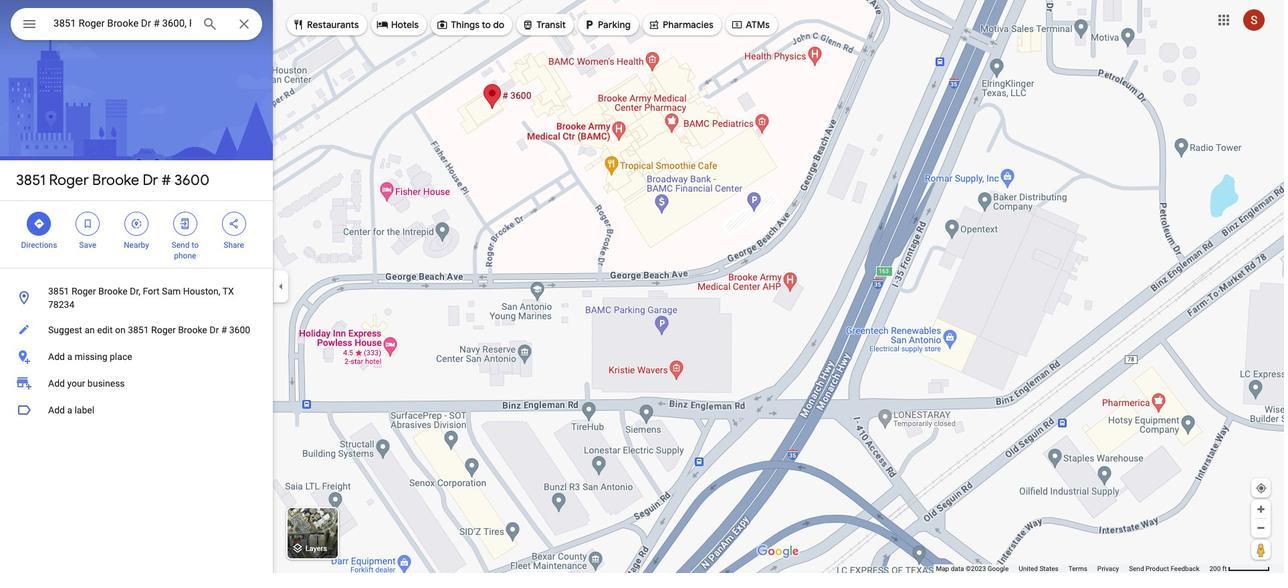 Task type: vqa. For each thing, say whether or not it's contained in the screenshot.
The 
yes



Task type: describe. For each thing, give the bounding box(es) containing it.
restaurants
[[307, 19, 359, 31]]


[[583, 17, 595, 32]]


[[292, 17, 304, 32]]

label
[[75, 405, 94, 416]]

to inside send to phone
[[192, 241, 199, 250]]

directions
[[21, 241, 57, 250]]

states
[[1040, 566, 1059, 573]]


[[731, 17, 743, 32]]

your
[[67, 379, 85, 389]]

map data ©2023 google
[[936, 566, 1009, 573]]

3851 roger brooke dr # 3600
[[16, 171, 209, 190]]

layers
[[305, 545, 327, 554]]

 pharmacies
[[648, 17, 714, 32]]

product
[[1146, 566, 1169, 573]]

# inside suggest an edit on 3851 roger brooke dr # 3600 button
[[221, 325, 227, 336]]

 parking
[[583, 17, 631, 32]]

zoom out image
[[1256, 524, 1266, 534]]

200
[[1210, 566, 1221, 573]]

 transit
[[522, 17, 566, 32]]

suggest
[[48, 325, 82, 336]]

map
[[936, 566, 949, 573]]

to inside the  things to do
[[482, 19, 491, 31]]

united states
[[1019, 566, 1059, 573]]

google account: sheryl atherton  
(sheryl.atherton@adept.ai) image
[[1243, 9, 1265, 31]]


[[179, 217, 191, 231]]

 hotels
[[376, 17, 419, 32]]

google maps element
[[0, 0, 1284, 574]]

 things to do
[[436, 17, 504, 32]]

brooke for dr
[[92, 171, 139, 190]]

send for send product feedback
[[1129, 566, 1144, 573]]


[[522, 17, 534, 32]]

zoom in image
[[1256, 505, 1266, 515]]

add for add a missing place
[[48, 352, 65, 363]]

©2023
[[966, 566, 986, 573]]

nearby
[[124, 241, 149, 250]]

add for add your business
[[48, 379, 65, 389]]

collapse side panel image
[[274, 280, 288, 294]]

brooke for dr,
[[98, 286, 128, 297]]

privacy button
[[1097, 565, 1119, 574]]

3851 for 3851 roger brooke dr, fort sam houston, tx 78234
[[48, 286, 69, 297]]

roger inside button
[[151, 325, 176, 336]]


[[33, 217, 45, 231]]

hotels
[[391, 19, 419, 31]]

 search field
[[11, 8, 262, 43]]


[[376, 17, 388, 32]]

 atms
[[731, 17, 770, 32]]

add a label
[[48, 405, 94, 416]]

tx
[[223, 286, 234, 297]]

ft
[[1222, 566, 1227, 573]]

send to phone
[[172, 241, 199, 261]]

footer inside google maps 'element'
[[936, 565, 1210, 574]]

save
[[79, 241, 96, 250]]

a for label
[[67, 405, 72, 416]]

0 vertical spatial dr
[[143, 171, 158, 190]]


[[436, 17, 448, 32]]

send product feedback button
[[1129, 565, 1200, 574]]

pharmacies
[[663, 19, 714, 31]]

united states button
[[1019, 565, 1059, 574]]

business
[[87, 379, 125, 389]]

united
[[1019, 566, 1038, 573]]


[[130, 217, 142, 231]]

terms button
[[1069, 565, 1087, 574]]

houston,
[[183, 286, 220, 297]]


[[21, 15, 37, 33]]

missing
[[75, 352, 107, 363]]

parking
[[598, 19, 631, 31]]



Task type: locate. For each thing, give the bounding box(es) containing it.
3600 down tx
[[229, 325, 250, 336]]

0 vertical spatial to
[[482, 19, 491, 31]]

brooke left dr,
[[98, 286, 128, 297]]

1 vertical spatial brooke
[[98, 286, 128, 297]]

#
[[162, 171, 171, 190], [221, 325, 227, 336]]

to
[[482, 19, 491, 31], [192, 241, 199, 250]]

1 horizontal spatial 3851
[[48, 286, 69, 297]]

send
[[172, 241, 190, 250], [1129, 566, 1144, 573]]

fort
[[143, 286, 160, 297]]

actions for 3851 roger brooke dr # 3600 region
[[0, 201, 273, 268]]

0 horizontal spatial 3851
[[16, 171, 46, 190]]


[[82, 217, 94, 231]]

0 horizontal spatial dr
[[143, 171, 158, 190]]

add a missing place
[[48, 352, 132, 363]]

2 vertical spatial brooke
[[178, 325, 207, 336]]

0 vertical spatial 3600
[[174, 171, 209, 190]]

an
[[85, 325, 95, 336]]

1 horizontal spatial #
[[221, 325, 227, 336]]

transit
[[537, 19, 566, 31]]

3851 up 
[[16, 171, 46, 190]]

200 ft button
[[1210, 566, 1270, 573]]

1 vertical spatial 3600
[[229, 325, 250, 336]]

edit
[[97, 325, 113, 336]]

2 a from the top
[[67, 405, 72, 416]]

a left label
[[67, 405, 72, 416]]

roger for 3851 roger brooke dr, fort sam houston, tx 78234
[[72, 286, 96, 297]]

2 vertical spatial 3851
[[128, 325, 149, 336]]

0 vertical spatial brooke
[[92, 171, 139, 190]]

add
[[48, 352, 65, 363], [48, 379, 65, 389], [48, 405, 65, 416]]

dr inside button
[[210, 325, 219, 336]]

suggest an edit on 3851 roger brooke dr # 3600
[[48, 325, 250, 336]]

add left your
[[48, 379, 65, 389]]

send up phone
[[172, 241, 190, 250]]

3851 roger brooke dr, fort sam houston, tx 78234 button
[[0, 280, 273, 317]]

place
[[110, 352, 132, 363]]

a for missing
[[67, 352, 72, 363]]

3851 inside button
[[128, 325, 149, 336]]

1 vertical spatial 3851
[[48, 286, 69, 297]]

1 horizontal spatial 3600
[[229, 325, 250, 336]]

# up actions for 3851 roger brooke dr # 3600 region at the top left of the page
[[162, 171, 171, 190]]

send inside button
[[1129, 566, 1144, 573]]

 button
[[11, 8, 48, 43]]

add your business
[[48, 379, 125, 389]]

2 vertical spatial add
[[48, 405, 65, 416]]

data
[[951, 566, 964, 573]]

1 vertical spatial add
[[48, 379, 65, 389]]


[[648, 17, 660, 32]]

None field
[[54, 15, 191, 31]]

share
[[224, 241, 244, 250]]

roger
[[49, 171, 89, 190], [72, 286, 96, 297], [151, 325, 176, 336]]

roger up 78234
[[72, 286, 96, 297]]

0 horizontal spatial #
[[162, 171, 171, 190]]

3851 roger brooke dr # 3600 main content
[[0, 0, 273, 574]]

1 vertical spatial #
[[221, 325, 227, 336]]

footer
[[936, 565, 1210, 574]]

send left product
[[1129, 566, 1144, 573]]

2 add from the top
[[48, 379, 65, 389]]

none field inside 3851 roger brooke dr # 3600, fort sam houston, tx 78234 field
[[54, 15, 191, 31]]

3851 roger brooke dr, fort sam houston, tx 78234
[[48, 286, 234, 310]]

200 ft
[[1210, 566, 1227, 573]]

add your business link
[[0, 371, 273, 397]]

0 vertical spatial 3851
[[16, 171, 46, 190]]

3 add from the top
[[48, 405, 65, 416]]

1 vertical spatial dr
[[210, 325, 219, 336]]

3851 Roger Brooke Dr # 3600, Fort Sam Houston, TX 78234 field
[[11, 8, 262, 40]]

roger up add a missing place button
[[151, 325, 176, 336]]

0 vertical spatial send
[[172, 241, 190, 250]]

google
[[988, 566, 1009, 573]]

3851 right on at the bottom left of the page
[[128, 325, 149, 336]]

0 vertical spatial roger
[[49, 171, 89, 190]]

add a missing place button
[[0, 344, 273, 371]]

0 horizontal spatial send
[[172, 241, 190, 250]]

a inside add a label button
[[67, 405, 72, 416]]

3600
[[174, 171, 209, 190], [229, 325, 250, 336]]

1 vertical spatial roger
[[72, 286, 96, 297]]


[[228, 217, 240, 231]]

atms
[[746, 19, 770, 31]]

footer containing map data ©2023 google
[[936, 565, 1210, 574]]

roger for 3851 roger brooke dr # 3600
[[49, 171, 89, 190]]

1 add from the top
[[48, 352, 65, 363]]

0 vertical spatial a
[[67, 352, 72, 363]]

send product feedback
[[1129, 566, 1200, 573]]

1 vertical spatial a
[[67, 405, 72, 416]]

brooke up 
[[92, 171, 139, 190]]

3600 up 
[[174, 171, 209, 190]]

brooke
[[92, 171, 139, 190], [98, 286, 128, 297], [178, 325, 207, 336]]

terms
[[1069, 566, 1087, 573]]

a
[[67, 352, 72, 363], [67, 405, 72, 416]]

suggest an edit on 3851 roger brooke dr # 3600 button
[[0, 317, 273, 344]]

roger up the 
[[49, 171, 89, 190]]

1 vertical spatial send
[[1129, 566, 1144, 573]]

0 horizontal spatial 3600
[[174, 171, 209, 190]]

dr,
[[130, 286, 140, 297]]

1 horizontal spatial to
[[482, 19, 491, 31]]

brooke inside suggest an edit on 3851 roger brooke dr # 3600 button
[[178, 325, 207, 336]]

dr
[[143, 171, 158, 190], [210, 325, 219, 336]]

3851 up 78234
[[48, 286, 69, 297]]

2 horizontal spatial 3851
[[128, 325, 149, 336]]

add a label button
[[0, 397, 273, 424]]

add left label
[[48, 405, 65, 416]]

sam
[[162, 286, 181, 297]]

brooke down houston,
[[178, 325, 207, 336]]

phone
[[174, 251, 196, 261]]

things
[[451, 19, 480, 31]]

send for send to phone
[[172, 241, 190, 250]]

show your location image
[[1255, 483, 1267, 495]]

2 vertical spatial roger
[[151, 325, 176, 336]]

0 vertical spatial #
[[162, 171, 171, 190]]

roger inside 3851 roger brooke dr, fort sam houston, tx 78234
[[72, 286, 96, 297]]

3600 inside button
[[229, 325, 250, 336]]

feedback
[[1171, 566, 1200, 573]]

a inside add a missing place button
[[67, 352, 72, 363]]

3851 inside 3851 roger brooke dr, fort sam houston, tx 78234
[[48, 286, 69, 297]]

show street view coverage image
[[1251, 540, 1271, 560]]

3851 for 3851 roger brooke dr # 3600
[[16, 171, 46, 190]]

1 horizontal spatial send
[[1129, 566, 1144, 573]]

to up phone
[[192, 241, 199, 250]]

dr down houston,
[[210, 325, 219, 336]]

 restaurants
[[292, 17, 359, 32]]

privacy
[[1097, 566, 1119, 573]]

0 horizontal spatial to
[[192, 241, 199, 250]]

add for add a label
[[48, 405, 65, 416]]

send inside send to phone
[[172, 241, 190, 250]]

brooke inside 3851 roger brooke dr, fort sam houston, tx 78234
[[98, 286, 128, 297]]

3851
[[16, 171, 46, 190], [48, 286, 69, 297], [128, 325, 149, 336]]

dr up actions for 3851 roger brooke dr # 3600 region at the top left of the page
[[143, 171, 158, 190]]

1 vertical spatial to
[[192, 241, 199, 250]]

0 vertical spatial add
[[48, 352, 65, 363]]

to left do
[[482, 19, 491, 31]]

do
[[493, 19, 504, 31]]

# down tx
[[221, 325, 227, 336]]

1 horizontal spatial dr
[[210, 325, 219, 336]]

on
[[115, 325, 126, 336]]

a left missing
[[67, 352, 72, 363]]

1 a from the top
[[67, 352, 72, 363]]

add down 'suggest'
[[48, 352, 65, 363]]

78234
[[48, 300, 74, 310]]



